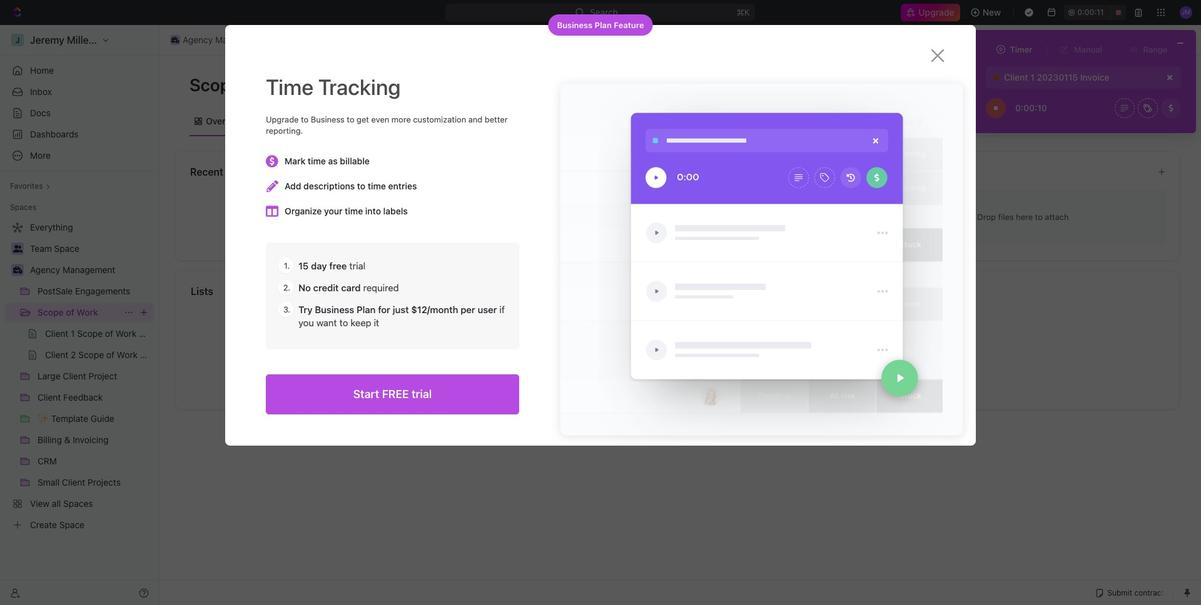 Task type: vqa. For each thing, say whether or not it's contained in the screenshot.
4th row from the bottom of the page
no



Task type: describe. For each thing, give the bounding box(es) containing it.
mind
[[306, 115, 326, 126]]

trial inside button
[[412, 388, 432, 401]]

scope of work link
[[38, 303, 119, 323]]

1 horizontal spatial scope of work
[[190, 74, 309, 95]]

0:00:11 button
[[1065, 5, 1126, 20]]

mark time as billable
[[285, 156, 370, 167]]

inbox
[[30, 86, 52, 97]]

your inside time tracking dialog
[[324, 206, 343, 217]]

0 horizontal spatial trial
[[349, 261, 366, 272]]

files
[[998, 212, 1014, 222]]

required
[[363, 282, 399, 294]]

inbox link
[[5, 82, 154, 102]]

agency management inside tree
[[30, 265, 115, 275]]

0 vertical spatial plan
[[595, 20, 612, 30]]

recent
[[190, 166, 223, 178]]

better
[[485, 115, 508, 125]]

dashboards link
[[5, 125, 154, 145]]

business plan feature
[[557, 20, 644, 30]]

space
[[707, 352, 729, 361]]

to right here
[[1036, 212, 1043, 222]]

time tracking dialog
[[225, 14, 976, 446]]

no credit card required
[[299, 282, 399, 294]]

add for add list
[[663, 372, 677, 381]]

docs inside sidebar navigation
[[30, 108, 51, 118]]

drop
[[978, 212, 996, 222]]

project for b
[[578, 207, 607, 217]]

start
[[353, 388, 379, 401]]

mark
[[285, 156, 306, 167]]

client for client 1 project a scope of work
[[546, 186, 570, 197]]

upgrade to business to get even more customization and better reporting.
[[266, 115, 508, 136]]

start free trial button
[[266, 375, 519, 415]]

mind map link
[[303, 112, 347, 130]]

client 1 project b scope of work link
[[524, 202, 836, 222]]

it
[[374, 318, 379, 329]]

scope of work inside tree
[[38, 307, 98, 318]]

2
[[572, 227, 577, 237]]

1.
[[284, 261, 290, 271]]

1 for client 1 project a scope of work
[[572, 186, 576, 197]]

tracking
[[318, 74, 401, 100]]

try business plan for just $12/month per user
[[299, 304, 500, 316]]

tree inside sidebar navigation
[[5, 218, 154, 536]]

you
[[299, 318, 314, 329]]

work for client 1 project b scope of work
[[656, 207, 677, 217]]

recent
[[284, 241, 307, 251]]

lists button
[[190, 284, 1165, 299]]

map
[[329, 115, 347, 126]]

customization
[[413, 115, 466, 125]]

billable
[[340, 156, 370, 167]]

new
[[648, 352, 663, 361]]

of for client 1 project a scope of work
[[646, 186, 654, 197]]

1 for client 1 project b scope of work
[[572, 207, 576, 217]]

here.
[[393, 241, 411, 251]]

attach
[[1045, 212, 1069, 222]]

organize your time into labels
[[285, 206, 408, 217]]

your
[[266, 241, 282, 251]]

management inside tree
[[63, 265, 115, 275]]

client 1 project a scope of work
[[546, 186, 677, 197]]

15
[[299, 261, 309, 272]]

entries
[[388, 181, 417, 192]]

no
[[299, 282, 311, 294]]

as
[[328, 156, 338, 167]]

a
[[642, 352, 646, 361]]

resources
[[868, 166, 918, 178]]

1 vertical spatial list
[[665, 352, 678, 361]]

search...
[[590, 7, 626, 18]]

scope for client 2 project c scope of work
[[619, 227, 645, 237]]

just
[[393, 304, 409, 316]]

for
[[378, 304, 391, 316]]

to down the billable
[[357, 181, 366, 192]]

share button
[[1063, 30, 1102, 50]]

per
[[461, 304, 475, 316]]

project for c
[[580, 227, 608, 237]]

time
[[266, 74, 314, 100]]

of inside tree
[[66, 307, 74, 318]]

client for client 1 project b scope of work
[[546, 207, 570, 217]]

work for client 1 project a scope of work
[[656, 186, 677, 197]]

list inside button
[[679, 372, 692, 381]]

1 vertical spatial docs
[[529, 166, 553, 178]]

client for client 2 project c scope of work
[[546, 227, 570, 237]]

organize
[[285, 206, 322, 217]]

add descriptions to time entries
[[285, 181, 417, 192]]

add list
[[663, 372, 692, 381]]

opened
[[309, 241, 336, 251]]

0:00:11
[[1078, 8, 1104, 17]]

automations
[[1114, 34, 1167, 45]]

your recent opened items will show here.
[[266, 241, 411, 251]]

$12/month
[[411, 304, 458, 316]]

dashboards
[[30, 129, 79, 140]]

upgrade link
[[901, 4, 961, 21]]

free
[[382, 388, 409, 401]]

lists
[[191, 286, 213, 297]]

business inside upgrade to business to get even more customization and better reporting.
[[311, 115, 345, 125]]

show
[[373, 241, 391, 251]]

⌘k
[[737, 7, 751, 18]]

b
[[609, 207, 615, 217]]

free
[[329, 261, 347, 272]]

to inside the if you want to keep it
[[340, 318, 348, 329]]



Task type: locate. For each thing, give the bounding box(es) containing it.
2.
[[283, 283, 291, 293]]

work inside "link"
[[656, 186, 677, 197]]

favorites
[[10, 181, 43, 191]]

1 horizontal spatial docs
[[529, 166, 553, 178]]

0 horizontal spatial your
[[324, 206, 343, 217]]

if you want to keep it
[[299, 304, 505, 329]]

0 horizontal spatial agency
[[30, 265, 60, 275]]

agency inside tree
[[30, 265, 60, 275]]

spaces
[[10, 203, 37, 212]]

2 vertical spatial project
[[580, 227, 608, 237]]

0 vertical spatial project
[[578, 186, 607, 197]]

items
[[338, 241, 357, 251]]

day
[[311, 261, 327, 272]]

1 horizontal spatial agency
[[183, 34, 213, 45]]

plan up keep
[[357, 304, 376, 316]]

client 1 project b scope of work
[[546, 207, 677, 217]]

no lists icon. image
[[652, 302, 702, 352]]

reporting.
[[266, 126, 303, 136]]

project for a
[[578, 186, 607, 197]]

2 vertical spatial business
[[315, 304, 354, 316]]

docs link
[[5, 103, 154, 123]]

0 vertical spatial 1
[[572, 186, 576, 197]]

1 vertical spatial business
[[311, 115, 345, 125]]

1 vertical spatial management
[[63, 265, 115, 275]]

into
[[365, 206, 381, 217]]

agency management
[[183, 34, 268, 45], [30, 265, 115, 275]]

list right new
[[665, 352, 678, 361]]

project
[[578, 186, 607, 197], [578, 207, 607, 217], [580, 227, 608, 237]]

upgrade left new button
[[918, 7, 954, 18]]

1 vertical spatial plan
[[357, 304, 376, 316]]

new button
[[966, 3, 1009, 23]]

plan
[[595, 20, 612, 30], [357, 304, 376, 316]]

feature
[[614, 20, 644, 30]]

client inside client 2 project c scope of work link
[[546, 227, 570, 237]]

1 horizontal spatial list
[[665, 352, 678, 361]]

0 vertical spatial client
[[546, 186, 570, 197]]

sidebar navigation
[[0, 25, 160, 606]]

scope for client 1 project a scope of work
[[618, 186, 643, 197]]

time tracking
[[266, 74, 401, 100]]

scope inside tree
[[38, 307, 64, 318]]

1 vertical spatial project
[[578, 207, 607, 217]]

2 horizontal spatial time
[[368, 181, 386, 192]]

0 horizontal spatial docs
[[30, 108, 51, 118]]

1
[[572, 186, 576, 197], [572, 207, 576, 217]]

and
[[469, 115, 483, 125]]

project left a
[[578, 186, 607, 197]]

2 1 from the top
[[572, 207, 576, 217]]

project right 2
[[580, 227, 608, 237]]

of inside "link"
[[646, 186, 654, 197]]

credit
[[313, 282, 339, 294]]

15 day free trial
[[299, 261, 366, 272]]

business time image
[[171, 37, 179, 43], [13, 267, 22, 274]]

0 horizontal spatial time
[[308, 156, 326, 167]]

2 vertical spatial time
[[345, 206, 363, 217]]

client 1 project a scope of work link
[[524, 182, 836, 202]]

1 horizontal spatial your
[[689, 352, 705, 361]]

share
[[1071, 34, 1095, 45]]

1 vertical spatial trial
[[412, 388, 432, 401]]

client 2 project c scope of work
[[546, 227, 679, 237]]

time up into
[[368, 181, 386, 192]]

c
[[611, 227, 617, 237]]

plan down search...
[[595, 20, 612, 30]]

add for add descriptions to time entries
[[285, 181, 301, 192]]

client inside client 1 project b scope of work link
[[546, 207, 570, 217]]

list
[[268, 115, 283, 126], [665, 352, 678, 361], [679, 372, 692, 381]]

add list button
[[658, 369, 697, 384]]

0 vertical spatial business
[[557, 20, 593, 30]]

descriptions
[[304, 181, 355, 192]]

0:00:10
[[1016, 103, 1048, 113]]

0 vertical spatial agency management link
[[167, 33, 271, 48]]

add task
[[1111, 80, 1149, 91]]

business time image inside tree
[[13, 267, 22, 274]]

upgrade for upgrade to business to get even more customization and better reporting.
[[266, 115, 299, 125]]

1 vertical spatial business time image
[[13, 267, 22, 274]]

automations button
[[1108, 31, 1173, 49]]

1 up 2
[[572, 207, 576, 217]]

0 horizontal spatial business time image
[[13, 267, 22, 274]]

3 client from the top
[[546, 227, 570, 237]]

tree containing agency management
[[5, 218, 154, 536]]

business down time tracking
[[311, 115, 345, 125]]

want
[[317, 318, 337, 329]]

0 vertical spatial agency
[[183, 34, 213, 45]]

1 left a
[[572, 186, 576, 197]]

to up the reporting.
[[301, 115, 309, 125]]

1 horizontal spatial trial
[[412, 388, 432, 401]]

client left a
[[546, 186, 570, 197]]

1 horizontal spatial management
[[215, 34, 268, 45]]

tree
[[5, 218, 154, 536]]

1 client from the top
[[546, 186, 570, 197]]

add inside time tracking dialog
[[285, 181, 301, 192]]

time left into
[[345, 206, 363, 217]]

0 horizontal spatial agency management link
[[30, 260, 151, 280]]

1 horizontal spatial upgrade
[[918, 7, 954, 18]]

work for client 2 project c scope of work
[[658, 227, 679, 237]]

upgrade inside upgrade to business to get even more customization and better reporting.
[[266, 115, 299, 125]]

even
[[371, 115, 389, 125]]

2 horizontal spatial list
[[679, 372, 692, 381]]

overview link
[[203, 112, 245, 130]]

your down descriptions
[[324, 206, 343, 217]]

here
[[1016, 212, 1033, 222]]

1 vertical spatial time
[[368, 181, 386, 192]]

client left 2
[[546, 227, 570, 237]]

a
[[609, 186, 615, 197]]

client inside client 1 project a scope of work "link"
[[546, 186, 570, 197]]

time left as
[[308, 156, 326, 167]]

0 vertical spatial business time image
[[171, 37, 179, 43]]

2 vertical spatial list
[[679, 372, 692, 381]]

1 vertical spatial upgrade
[[266, 115, 299, 125]]

if
[[500, 304, 505, 316]]

add down add a new list to your space
[[663, 372, 677, 381]]

add left a
[[626, 352, 640, 361]]

0 horizontal spatial scope of work
[[38, 307, 98, 318]]

1 horizontal spatial business time image
[[171, 37, 179, 43]]

0 vertical spatial management
[[215, 34, 268, 45]]

0 vertical spatial upgrade
[[918, 7, 954, 18]]

0 horizontal spatial agency management
[[30, 265, 115, 275]]

0 horizontal spatial management
[[63, 265, 115, 275]]

scope for client 1 project b scope of work
[[617, 207, 643, 217]]

add task button
[[1104, 76, 1157, 96]]

upgrade up the reporting.
[[266, 115, 299, 125]]

add for add a new list to your space
[[626, 352, 640, 361]]

scope
[[190, 74, 240, 95], [618, 186, 643, 197], [617, 207, 643, 217], [619, 227, 645, 237], [38, 307, 64, 318]]

business time image inside agency management link
[[171, 37, 179, 43]]

trial
[[349, 261, 366, 272], [412, 388, 432, 401]]

upgrade
[[918, 7, 954, 18], [266, 115, 299, 125]]

0 vertical spatial docs
[[30, 108, 51, 118]]

resources button
[[867, 165, 1148, 180]]

to right want
[[340, 318, 348, 329]]

client left b
[[546, 207, 570, 217]]

0 vertical spatial list
[[268, 115, 283, 126]]

home link
[[5, 61, 154, 81]]

start free trial
[[353, 388, 432, 401]]

timer
[[1011, 44, 1033, 54]]

1 horizontal spatial agency management link
[[167, 33, 271, 48]]

docs
[[30, 108, 51, 118], [529, 166, 553, 178]]

1 inside "link"
[[572, 186, 576, 197]]

project inside "link"
[[578, 186, 607, 197]]

will
[[359, 241, 371, 251]]

to
[[301, 115, 309, 125], [347, 115, 355, 125], [357, 181, 366, 192], [1036, 212, 1043, 222], [340, 318, 348, 329], [680, 352, 687, 361]]

overview
[[206, 115, 245, 126]]

business down search...
[[557, 20, 593, 30]]

0 vertical spatial your
[[324, 206, 343, 217]]

agency
[[183, 34, 213, 45], [30, 265, 60, 275]]

add left task
[[1111, 80, 1128, 91]]

1 horizontal spatial agency management
[[183, 34, 268, 45]]

1 vertical spatial agency management
[[30, 265, 115, 275]]

upgrade for upgrade
[[918, 7, 954, 18]]

list link
[[265, 112, 283, 130]]

no recent items image
[[314, 191, 364, 241]]

your
[[324, 206, 343, 217], [689, 352, 705, 361]]

0 horizontal spatial plan
[[357, 304, 376, 316]]

user
[[478, 304, 497, 316]]

1 horizontal spatial plan
[[595, 20, 612, 30]]

3.
[[283, 305, 291, 315]]

mind map
[[306, 115, 347, 126]]

of for client 1 project b scope of work
[[645, 207, 654, 217]]

favorites button
[[5, 179, 56, 194]]

0 vertical spatial time
[[308, 156, 326, 167]]

1 vertical spatial 1
[[572, 207, 576, 217]]

to left get
[[347, 115, 355, 125]]

1 1 from the top
[[572, 186, 576, 197]]

2 client from the top
[[546, 207, 570, 217]]

1 vertical spatial your
[[689, 352, 705, 361]]

0 horizontal spatial upgrade
[[266, 115, 299, 125]]

of for client 2 project c scope of work
[[647, 227, 655, 237]]

1 vertical spatial client
[[546, 207, 570, 217]]

add down 'mark'
[[285, 181, 301, 192]]

get
[[357, 115, 369, 125]]

keep
[[351, 318, 371, 329]]

0 vertical spatial agency management
[[183, 34, 268, 45]]

labels
[[383, 206, 408, 217]]

work
[[264, 74, 305, 95], [656, 186, 677, 197], [656, 207, 677, 217], [658, 227, 679, 237], [77, 307, 98, 318]]

scope of work
[[190, 74, 309, 95], [38, 307, 98, 318]]

2 vertical spatial client
[[546, 227, 570, 237]]

1 vertical spatial agency management link
[[30, 260, 151, 280]]

try
[[299, 304, 313, 316]]

add for add task
[[1111, 80, 1128, 91]]

business up want
[[315, 304, 354, 316]]

list down add a new list to your space
[[679, 372, 692, 381]]

1 vertical spatial agency
[[30, 265, 60, 275]]

your left "space"
[[689, 352, 705, 361]]

0 vertical spatial scope of work
[[190, 74, 309, 95]]

card
[[341, 282, 361, 294]]

home
[[30, 65, 54, 76]]

to up add list
[[680, 352, 687, 361]]

list down time
[[268, 115, 283, 126]]

project left b
[[578, 207, 607, 217]]

0 vertical spatial trial
[[349, 261, 366, 272]]

1 horizontal spatial time
[[345, 206, 363, 217]]

1 vertical spatial scope of work
[[38, 307, 98, 318]]

more
[[392, 115, 411, 125]]

work inside tree
[[77, 307, 98, 318]]

drop files here to attach
[[978, 212, 1069, 222]]

0 horizontal spatial list
[[268, 115, 283, 126]]

client
[[546, 186, 570, 197], [546, 207, 570, 217], [546, 227, 570, 237]]

client 2 project c scope of work link
[[524, 222, 836, 242]]

scope inside "link"
[[618, 186, 643, 197]]



